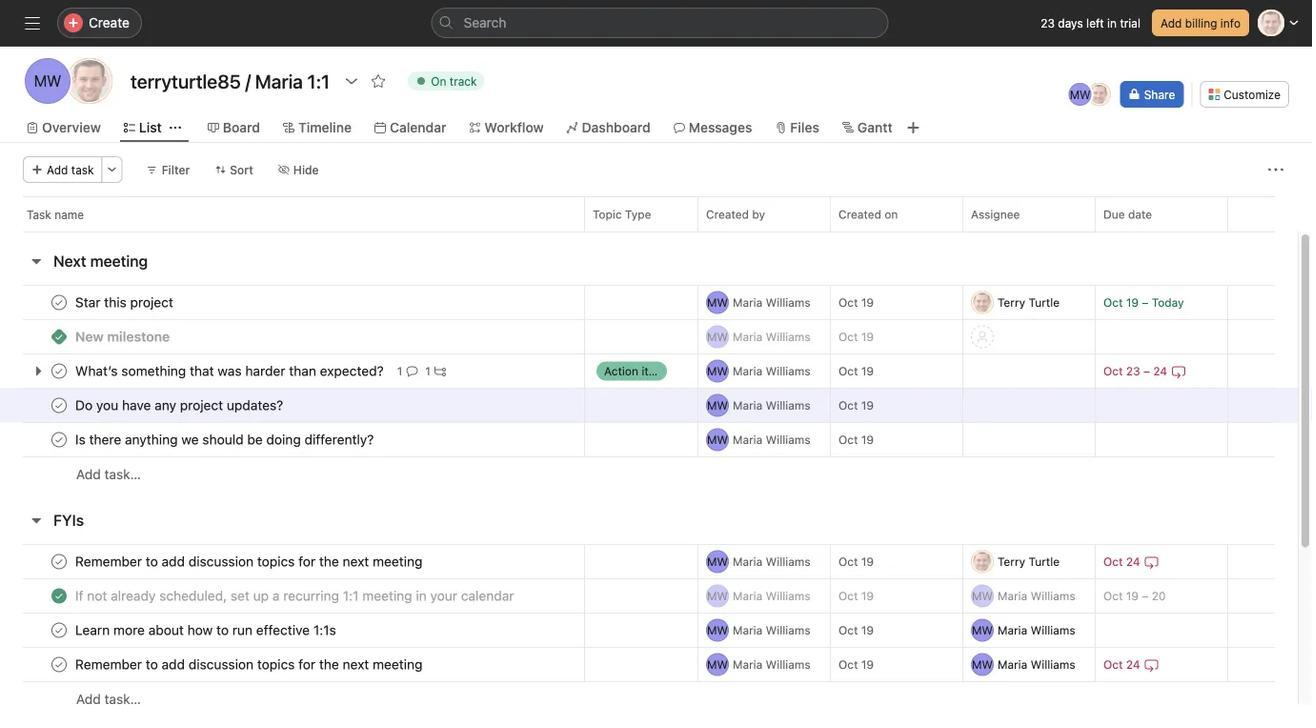 Task type: describe. For each thing, give the bounding box(es) containing it.
terry for fyis
[[998, 555, 1025, 568]]

add for add task
[[47, 163, 68, 176]]

show options image
[[344, 73, 359, 89]]

remember to add discussion topics for the next meeting cell for mw
[[0, 647, 585, 682]]

completed image for completed checkbox in the star this project cell
[[48, 291, 71, 314]]

terry turtle for fyis
[[998, 555, 1060, 568]]

learn more about how to run effective 1:1s cell
[[0, 613, 585, 648]]

completed image for completed option inside the what's something that was harder than expected? cell
[[48, 360, 71, 383]]

track
[[450, 74, 477, 88]]

maria williams for creator for if not already scheduled, set up a recurring 1:1 meeting in your calendar cell
[[733, 589, 810, 603]]

Remember to add discussion topics for the next meeting text field
[[71, 655, 428, 674]]

williams for creator for do you have any project updates? cell
[[766, 399, 810, 412]]

3 oct 19 from the top
[[839, 364, 874, 378]]

Do you have any project updates? text field
[[71, 396, 289, 415]]

creator for remember to add discussion topics for the next meeting cell for mw
[[697, 647, 831, 682]]

add task…
[[76, 466, 141, 482]]

list link
[[124, 117, 162, 138]]

tt inside "header next meeting" tree grid
[[975, 296, 990, 309]]

completed image for completed checkbox associated with remember to add discussion topics for the next meeting text field
[[48, 653, 71, 676]]

customize
[[1224, 88, 1281, 101]]

calendar link
[[374, 117, 446, 138]]

type
[[625, 208, 651, 221]]

williams for creator for if not already scheduled, set up a recurring 1:1 meeting in your calendar cell
[[766, 589, 810, 603]]

oct 19 for creator for if not already scheduled, set up a recurring 1:1 meeting in your calendar cell
[[839, 589, 874, 603]]

completed checkbox for do you have any project updates? 'text field'
[[48, 394, 71, 417]]

meeting
[[90, 252, 148, 270]]

billing
[[1185, 16, 1217, 30]]

sort
[[230, 163, 253, 176]]

action
[[604, 364, 638, 378]]

oct 23 – 24
[[1103, 364, 1167, 378]]

what's something that was harder than expected? cell
[[0, 354, 585, 389]]

mw inside the creator for is there anything we should be doing differently? "cell"
[[707, 433, 728, 446]]

board link
[[208, 117, 260, 138]]

creator for do you have any project updates? cell
[[697, 388, 831, 423]]

gantt link
[[842, 117, 892, 138]]

today
[[1152, 296, 1184, 309]]

Remember to add discussion topics for the next meeting text field
[[71, 552, 428, 571]]

0 vertical spatial 23
[[1041, 16, 1055, 30]]

oct 19 – today
[[1103, 296, 1184, 309]]

create button
[[57, 8, 142, 38]]

repeats image for maria williams
[[1144, 657, 1159, 672]]

Learn more about how to run effective 1:1s text field
[[71, 621, 342, 640]]

19 for 'creator for learn more about how to run effective 1:1s' cell
[[861, 624, 874, 637]]

24 inside "header next meeting" tree grid
[[1153, 364, 1167, 378]]

creator for what's something that was harder than expected? cell
[[697, 354, 831, 389]]

files link
[[775, 117, 819, 138]]

collapse task list for this section image
[[29, 253, 44, 269]]

creator for star this project cell
[[697, 285, 831, 320]]

19 for "creator for star this project" cell
[[861, 296, 874, 309]]

list
[[139, 120, 162, 135]]

maria williams for creator for remember to add discussion topics for the next meeting cell for tt
[[733, 555, 810, 568]]

dashboard link
[[567, 117, 651, 138]]

name
[[54, 208, 84, 221]]

Is there anything we should be doing differently? text field
[[71, 430, 380, 449]]

task
[[71, 163, 94, 176]]

maria williams for "creator for star this project" cell
[[733, 296, 810, 309]]

maria williams for the creator for is there anything we should be doing differently? "cell"
[[733, 433, 810, 446]]

created for created on
[[839, 208, 881, 221]]

days
[[1058, 16, 1083, 30]]

oct 19 for creator for do you have any project updates? cell
[[839, 399, 874, 412]]

maria williams for creator for remember to add discussion topics for the next meeting cell associated with mw
[[733, 658, 810, 671]]

fyis
[[53, 511, 84, 529]]

do you have any project updates? cell
[[0, 388, 585, 423]]

maria williams for creator for what's something that was harder than expected? 'cell'
[[733, 364, 810, 378]]

more actions image
[[1268, 162, 1283, 177]]

fyis button
[[53, 503, 84, 537]]

item
[[642, 364, 665, 378]]

williams for creator for new milestone "cell"
[[766, 330, 810, 344]]

New milestone text field
[[71, 327, 176, 346]]

create
[[89, 15, 130, 30]]

workflow link
[[469, 117, 544, 138]]

created on
[[839, 208, 898, 221]]

timeline
[[298, 120, 352, 135]]

add task… button
[[76, 464, 141, 485]]

is there anything we should be doing differently? cell
[[0, 422, 585, 457]]

filter button
[[138, 156, 198, 183]]

completed image for learn more about how to run effective 1:1s 'text box'
[[48, 619, 71, 642]]

trial
[[1120, 16, 1141, 30]]

mw inside "creator for star this project" cell
[[707, 296, 728, 309]]

– for 20
[[1142, 589, 1149, 603]]

add task button
[[23, 156, 103, 183]]

add billing info button
[[1152, 10, 1249, 36]]

by
[[752, 208, 765, 221]]

created for created by
[[706, 208, 749, 221]]

due date
[[1103, 208, 1152, 221]]

completed checkbox for is there anything we should be doing differently? text box
[[48, 428, 71, 451]]

due
[[1103, 208, 1125, 221]]

mw inside creator for if not already scheduled, set up a recurring 1:1 meeting in your calendar cell
[[707, 589, 728, 603]]

search
[[464, 15, 506, 30]]

maria inside the creator for is there anything we should be doing differently? "cell"
[[733, 433, 763, 446]]

completed checkbox for remember to add discussion topics for the next meeting text box
[[48, 550, 71, 573]]

star this project cell
[[0, 285, 585, 320]]

hide button
[[269, 156, 327, 183]]

maria inside creator for new milestone "cell"
[[733, 330, 763, 344]]

row containing action item
[[0, 354, 1298, 389]]

add billing info
[[1161, 16, 1241, 30]]

maria williams for 'creator for learn more about how to run effective 1:1s' cell
[[733, 624, 810, 637]]

williams for creator for what's something that was harder than expected? 'cell'
[[766, 364, 810, 378]]

mw inside 'creator for learn more about how to run effective 1:1s' cell
[[707, 624, 728, 637]]

terry for next meeting
[[998, 296, 1025, 309]]

oct 19 for creator for remember to add discussion topics for the next meeting cell for tt
[[839, 555, 874, 568]]

remember to add discussion topics for the next meeting cell for tt
[[0, 544, 585, 579]]

maria williams for creator for new milestone "cell"
[[733, 330, 810, 344]]

next
[[53, 252, 86, 270]]

19 for the creator for is there anything we should be doing differently? "cell"
[[861, 433, 874, 446]]

collapse task list for this section image
[[29, 513, 44, 528]]

creator for new milestone cell
[[697, 319, 831, 354]]

Star this project text field
[[71, 293, 179, 312]]

customize button
[[1200, 81, 1289, 108]]

creator for learn more about how to run effective 1:1s cell
[[697, 613, 831, 648]]

date
[[1128, 208, 1152, 221]]

1 subtask image
[[434, 365, 446, 377]]

add to starred image
[[371, 73, 386, 89]]

next meeting
[[53, 252, 148, 270]]

24 for maria williams
[[1126, 658, 1140, 671]]

creator for is there anything we should be doing differently? cell
[[697, 422, 831, 457]]

maria inside creator for do you have any project updates? cell
[[733, 399, 763, 412]]

search button
[[431, 8, 889, 38]]

search list box
[[431, 8, 889, 38]]

task
[[27, 208, 51, 221]]



Task type: locate. For each thing, give the bounding box(es) containing it.
maria williams inside creator for what's something that was harder than expected? 'cell'
[[733, 364, 810, 378]]

23 days left in trial
[[1041, 16, 1141, 30]]

williams for creator for remember to add discussion topics for the next meeting cell associated with mw
[[766, 658, 810, 671]]

0 vertical spatial turtle
[[1029, 296, 1060, 309]]

add for add billing info
[[1161, 16, 1182, 30]]

0 vertical spatial add
[[1161, 16, 1182, 30]]

turtle
[[1029, 296, 1060, 309], [1029, 555, 1060, 568]]

terry turtle inside header fyis tree grid
[[998, 555, 1060, 568]]

mw inside creator for new milestone "cell"
[[707, 330, 728, 344]]

creator for remember to add discussion topics for the next meeting cell
[[697, 544, 831, 579], [697, 647, 831, 682]]

created left on
[[839, 208, 881, 221]]

williams for 'creator for learn more about how to run effective 1:1s' cell
[[766, 624, 810, 637]]

completed image for completed checkbox in if not already scheduled, set up a recurring 1:1 meeting in your calendar cell
[[48, 585, 71, 607]]

–
[[1142, 296, 1149, 309], [1143, 364, 1150, 378], [1142, 589, 1149, 603]]

1 vertical spatial 23
[[1126, 364, 1140, 378]]

1 vertical spatial repeats image
[[1144, 657, 1159, 672]]

add left billing
[[1161, 16, 1182, 30]]

23 inside "header next meeting" tree grid
[[1126, 364, 1140, 378]]

3 completed checkbox from the top
[[48, 428, 71, 451]]

1 terry from the top
[[998, 296, 1025, 309]]

created
[[706, 208, 749, 221], [839, 208, 881, 221]]

info
[[1220, 16, 1241, 30]]

– left repeats icon
[[1143, 364, 1150, 378]]

2 completed image from the top
[[48, 428, 71, 451]]

24 left repeats icon
[[1153, 364, 1167, 378]]

2 turtle from the top
[[1029, 555, 1060, 568]]

williams for "creator for star this project" cell
[[766, 296, 810, 309]]

1 created from the left
[[706, 208, 749, 221]]

task…
[[104, 466, 141, 482]]

completed checkbox inside do you have any project updates? "cell"
[[48, 394, 71, 417]]

24 up "oct 19 – 20"
[[1126, 555, 1140, 568]]

1 vertical spatial terry
[[998, 555, 1025, 568]]

completed checkbox inside is there anything we should be doing differently? cell
[[48, 428, 71, 451]]

action item button
[[585, 354, 697, 388]]

mw inside creator for do you have any project updates? cell
[[707, 399, 728, 412]]

completed image inside is there anything we should be doing differently? cell
[[48, 428, 71, 451]]

files
[[790, 120, 819, 135]]

more actions image
[[106, 164, 118, 175]]

oct 24 down "oct 19 – 20"
[[1103, 658, 1140, 671]]

completed checkbox inside what's something that was harder than expected? cell
[[48, 360, 71, 383]]

4 completed checkbox from the top
[[48, 550, 71, 573]]

completed image inside what's something that was harder than expected? cell
[[48, 360, 71, 383]]

action item
[[604, 364, 665, 378]]

remember to add discussion topics for the next meeting cell
[[0, 544, 585, 579], [0, 647, 585, 682]]

williams inside creator for new milestone "cell"
[[766, 330, 810, 344]]

None text field
[[126, 64, 335, 98]]

1 completed image from the top
[[48, 394, 71, 417]]

repeats image
[[1144, 554, 1159, 569], [1144, 657, 1159, 672]]

0 vertical spatial 24
[[1153, 364, 1167, 378]]

completed image inside "learn more about how to run effective 1:1s" cell
[[48, 619, 71, 642]]

19 for creator for remember to add discussion topics for the next meeting cell associated with mw
[[861, 658, 874, 671]]

completed checkbox inside if not already scheduled, set up a recurring 1:1 meeting in your calendar cell
[[48, 585, 71, 607]]

left
[[1086, 16, 1104, 30]]

5 completed image from the top
[[48, 653, 71, 676]]

1 vertical spatial add
[[47, 163, 68, 176]]

24 for terry turtle
[[1126, 555, 1140, 568]]

1 vertical spatial remember to add discussion topics for the next meeting cell
[[0, 647, 585, 682]]

on track
[[431, 74, 477, 88]]

row
[[0, 196, 1312, 232], [23, 231, 1275, 232], [0, 285, 1298, 320], [0, 319, 1298, 354], [0, 354, 1298, 389], [0, 388, 1298, 423], [0, 422, 1298, 457], [0, 544, 1298, 579], [0, 578, 1298, 614], [0, 613, 1298, 648], [0, 647, 1298, 682], [0, 681, 1298, 705]]

filter
[[162, 163, 190, 176]]

oct 24 for maria williams
[[1103, 658, 1140, 671]]

williams
[[766, 296, 810, 309], [766, 330, 810, 344], [766, 364, 810, 378], [766, 399, 810, 412], [766, 433, 810, 446], [766, 555, 810, 568], [766, 589, 810, 603], [1031, 589, 1075, 603], [766, 624, 810, 637], [1031, 624, 1075, 637], [766, 658, 810, 671], [1031, 658, 1075, 671]]

1 oct 19 from the top
[[839, 296, 874, 309]]

23 left 'days'
[[1041, 16, 1055, 30]]

2 completed checkbox from the top
[[48, 619, 71, 642]]

2 vertical spatial –
[[1142, 589, 1149, 603]]

workflow
[[484, 120, 544, 135]]

messages
[[689, 120, 752, 135]]

4 completed image from the top
[[48, 585, 71, 607]]

2 completed image from the top
[[48, 360, 71, 383]]

completed image inside star this project cell
[[48, 291, 71, 314]]

– left 20
[[1142, 589, 1149, 603]]

19 for creator for remember to add discussion topics for the next meeting cell for tt
[[861, 555, 874, 568]]

2 terry from the top
[[998, 555, 1025, 568]]

4 oct 19 from the top
[[839, 399, 874, 412]]

6 completed checkbox from the top
[[48, 653, 71, 676]]

oct 19 – 20
[[1103, 589, 1166, 603]]

0 vertical spatial terry turtle
[[998, 296, 1060, 309]]

task name
[[27, 208, 84, 221]]

2 horizontal spatial add
[[1161, 16, 1182, 30]]

2 creator for remember to add discussion topics for the next meeting cell from the top
[[697, 647, 831, 682]]

oct 24 for terry turtle
[[1103, 555, 1140, 568]]

remember to add discussion topics for the next meeting cell up if not already scheduled, set up a recurring 1:1 meeting in your calendar "text field"
[[0, 544, 585, 579]]

2 created from the left
[[839, 208, 881, 221]]

gantt
[[857, 120, 892, 135]]

assignee
[[971, 208, 1020, 221]]

repeats image down 20
[[1144, 657, 1159, 672]]

maria williams inside creator for do you have any project updates? cell
[[733, 399, 810, 412]]

2 vertical spatial 24
[[1126, 658, 1140, 671]]

hide
[[293, 163, 319, 176]]

add for add task…
[[76, 466, 101, 482]]

maria williams for creator for do you have any project updates? cell
[[733, 399, 810, 412]]

1 vertical spatial terry turtle
[[998, 555, 1060, 568]]

row containing task name
[[0, 196, 1312, 232]]

maria inside 'creator for learn more about how to run effective 1:1s' cell
[[733, 624, 763, 637]]

What's something that was harder than expected? text field
[[71, 362, 389, 381]]

completed checkbox inside "learn more about how to run effective 1:1s" cell
[[48, 619, 71, 642]]

created left the 'by'
[[706, 208, 749, 221]]

if not already scheduled, set up a recurring 1:1 meeting in your calendar cell
[[0, 578, 585, 614]]

completed image inside do you have any project updates? "cell"
[[48, 394, 71, 417]]

tt inside header fyis tree grid
[[975, 555, 990, 568]]

timeline link
[[283, 117, 352, 138]]

1 remember to add discussion topics for the next meeting cell from the top
[[0, 544, 585, 579]]

– inside header fyis tree grid
[[1142, 589, 1149, 603]]

oct
[[839, 296, 858, 309], [1103, 296, 1123, 309], [839, 330, 858, 344], [839, 364, 858, 378], [1103, 364, 1123, 378], [839, 399, 858, 412], [839, 433, 858, 446], [839, 555, 858, 568], [1103, 555, 1123, 568], [839, 589, 858, 603], [1103, 589, 1123, 603], [839, 624, 858, 637], [839, 658, 858, 671], [1103, 658, 1123, 671]]

1 vertical spatial turtle
[[1029, 555, 1060, 568]]

1 completed image from the top
[[48, 291, 71, 314]]

19
[[861, 296, 874, 309], [1126, 296, 1139, 309], [861, 330, 874, 344], [861, 364, 874, 378], [861, 399, 874, 412], [861, 433, 874, 446], [861, 555, 874, 568], [861, 589, 874, 603], [1126, 589, 1139, 603], [861, 624, 874, 637], [861, 658, 874, 671]]

23
[[1041, 16, 1055, 30], [1126, 364, 1140, 378]]

1 horizontal spatial created
[[839, 208, 881, 221]]

header fyis tree grid
[[0, 544, 1298, 705]]

maria williams inside 'creator for learn more about how to run effective 1:1s' cell
[[733, 624, 810, 637]]

1 horizontal spatial 23
[[1126, 364, 1140, 378]]

completed checkbox for if not already scheduled, set up a recurring 1:1 meeting in your calendar "text field"
[[48, 585, 71, 607]]

maria williams inside creator for new milestone "cell"
[[733, 330, 810, 344]]

add task
[[47, 163, 94, 176]]

add left task…
[[76, 466, 101, 482]]

on
[[885, 208, 898, 221]]

overview link
[[27, 117, 101, 138]]

add tab image
[[906, 120, 921, 135]]

1 vertical spatial completed image
[[48, 428, 71, 451]]

oct 24 up "oct 19 – 20"
[[1103, 555, 1140, 568]]

– for today
[[1142, 296, 1149, 309]]

completed checkbox inside star this project cell
[[48, 291, 71, 314]]

1 vertical spatial completed checkbox
[[48, 619, 71, 642]]

maria williams inside creator for if not already scheduled, set up a recurring 1:1 meeting in your calendar cell
[[733, 589, 810, 603]]

2 terry turtle from the top
[[998, 555, 1060, 568]]

1 completed checkbox from the top
[[48, 291, 71, 314]]

expand subtask list for the task what's something that was harder than expected? image
[[30, 364, 46, 379]]

expand sidebar image
[[25, 15, 40, 30]]

0 vertical spatial completed image
[[48, 394, 71, 417]]

1 vertical spatial oct 24
[[1103, 658, 1140, 671]]

0 vertical spatial oct 24
[[1103, 555, 1140, 568]]

tt
[[80, 72, 99, 90], [1092, 88, 1107, 101], [975, 296, 990, 309], [975, 555, 990, 568]]

24 down "oct 19 – 20"
[[1126, 658, 1140, 671]]

williams inside "creator for star this project" cell
[[766, 296, 810, 309]]

Completed milestone checkbox
[[51, 329, 67, 344]]

oct 19 for "creator for star this project" cell
[[839, 296, 874, 309]]

2 remember to add discussion topics for the next meeting cell from the top
[[0, 647, 585, 682]]

maria williams inside the creator for is there anything we should be doing differently? "cell"
[[733, 433, 810, 446]]

completed checkbox for remember to add discussion topics for the next meeting text field
[[48, 653, 71, 676]]

23 left repeats icon
[[1126, 364, 1140, 378]]

calendar
[[390, 120, 446, 135]]

oct 19 for the creator for is there anything we should be doing differently? "cell"
[[839, 433, 874, 446]]

repeats image up 20
[[1144, 554, 1159, 569]]

completed image for do you have any project updates? 'text field'
[[48, 394, 71, 417]]

0 vertical spatial remember to add discussion topics for the next meeting cell
[[0, 544, 585, 579]]

maria inside creator for what's something that was harder than expected? 'cell'
[[733, 364, 763, 378]]

1 vertical spatial creator for remember to add discussion topics for the next meeting cell
[[697, 647, 831, 682]]

add inside button
[[1161, 16, 1182, 30]]

0 vertical spatial repeats image
[[1144, 554, 1159, 569]]

If not already scheduled, set up a recurring 1:1 meeting in your calendar text field
[[71, 586, 515, 606]]

sort button
[[206, 156, 262, 183]]

0 horizontal spatial add
[[47, 163, 68, 176]]

completed milestone image
[[51, 329, 67, 344]]

share button
[[1120, 81, 1184, 108]]

next meeting button
[[53, 244, 148, 278]]

Completed checkbox
[[48, 291, 71, 314], [48, 394, 71, 417], [48, 428, 71, 451], [48, 550, 71, 573], [48, 585, 71, 607], [48, 653, 71, 676]]

5 oct 19 from the top
[[839, 433, 874, 446]]

creator for remember to add discussion topics for the next meeting cell down creator for if not already scheduled, set up a recurring 1:1 meeting in your calendar cell
[[697, 647, 831, 682]]

add left task
[[47, 163, 68, 176]]

oct 19 for 'creator for learn more about how to run effective 1:1s' cell
[[839, 624, 874, 637]]

1 horizontal spatial add
[[76, 466, 101, 482]]

19 for creator for if not already scheduled, set up a recurring 1:1 meeting in your calendar cell
[[861, 589, 874, 603]]

0 vertical spatial creator for remember to add discussion topics for the next meeting cell
[[697, 544, 831, 579]]

turtle for next meeting
[[1029, 296, 1060, 309]]

tab actions image
[[169, 122, 181, 133]]

terry inside "header next meeting" tree grid
[[998, 296, 1025, 309]]

completed image for remember to add discussion topics for the next meeting text box's completed checkbox
[[48, 550, 71, 573]]

terry inside header fyis tree grid
[[998, 555, 1025, 568]]

24
[[1153, 364, 1167, 378], [1126, 555, 1140, 568], [1126, 658, 1140, 671]]

– left today
[[1142, 296, 1149, 309]]

add
[[1161, 16, 1182, 30], [47, 163, 68, 176], [76, 466, 101, 482]]

header next meeting tree grid
[[0, 285, 1298, 492]]

0 vertical spatial completed checkbox
[[48, 360, 71, 383]]

19 for creator for new milestone "cell"
[[861, 330, 874, 344]]

19 for creator for do you have any project updates? cell
[[861, 399, 874, 412]]

oct 24
[[1103, 555, 1140, 568], [1103, 658, 1140, 671]]

5 completed checkbox from the top
[[48, 585, 71, 607]]

add task… row
[[0, 456, 1298, 492]]

oct 19 for creator for remember to add discussion topics for the next meeting cell associated with mw
[[839, 658, 874, 671]]

dashboard
[[582, 120, 651, 135]]

2 vertical spatial completed image
[[48, 619, 71, 642]]

on
[[431, 74, 446, 88]]

maria williams inside "creator for star this project" cell
[[733, 296, 810, 309]]

1 vertical spatial 24
[[1126, 555, 1140, 568]]

1 comment image
[[406, 365, 418, 377]]

8 oct 19 from the top
[[839, 624, 874, 637]]

completed image inside if not already scheduled, set up a recurring 1:1 meeting in your calendar cell
[[48, 585, 71, 607]]

completed image
[[48, 291, 71, 314], [48, 360, 71, 383], [48, 550, 71, 573], [48, 585, 71, 607], [48, 653, 71, 676]]

williams inside creator for if not already scheduled, set up a recurring 1:1 meeting in your calendar cell
[[766, 589, 810, 603]]

terry
[[998, 296, 1025, 309], [998, 555, 1025, 568]]

creator for if not already scheduled, set up a recurring 1:1 meeting in your calendar cell
[[697, 578, 831, 614]]

1 creator for remember to add discussion topics for the next meeting cell from the top
[[697, 544, 831, 579]]

remember to add discussion topics for the next meeting cell down if not already scheduled, set up a recurring 1:1 meeting in your calendar cell
[[0, 647, 585, 682]]

2 oct 19 from the top
[[839, 330, 874, 344]]

overview
[[42, 120, 101, 135]]

2 oct 24 from the top
[[1103, 658, 1140, 671]]

turtle inside "header next meeting" tree grid
[[1029, 296, 1060, 309]]

maria
[[733, 296, 763, 309], [733, 330, 763, 344], [733, 364, 763, 378], [733, 399, 763, 412], [733, 433, 763, 446], [733, 555, 763, 568], [733, 589, 763, 603], [998, 589, 1027, 603], [733, 624, 763, 637], [998, 624, 1027, 637], [733, 658, 763, 671], [998, 658, 1027, 671]]

0 horizontal spatial 23
[[1041, 16, 1055, 30]]

terry turtle inside "header next meeting" tree grid
[[998, 296, 1060, 309]]

1 oct 24 from the top
[[1103, 555, 1140, 568]]

turtle inside header fyis tree grid
[[1029, 555, 1060, 568]]

6 oct 19 from the top
[[839, 555, 874, 568]]

williams inside creator for do you have any project updates? cell
[[766, 399, 810, 412]]

20
[[1152, 589, 1166, 603]]

turtle for fyis
[[1029, 555, 1060, 568]]

terry turtle
[[998, 296, 1060, 309], [998, 555, 1060, 568]]

mw
[[34, 72, 61, 90], [1070, 88, 1091, 101], [707, 296, 728, 309], [707, 330, 728, 344], [707, 364, 728, 378], [707, 399, 728, 412], [707, 433, 728, 446], [707, 555, 728, 568], [707, 589, 728, 603], [972, 589, 993, 603], [707, 624, 728, 637], [972, 624, 993, 637], [707, 658, 728, 671], [972, 658, 993, 671]]

creator for remember to add discussion topics for the next meeting cell up 'creator for learn more about how to run effective 1:1s' cell
[[697, 544, 831, 579]]

on track button
[[399, 68, 493, 94]]

3 completed image from the top
[[48, 619, 71, 642]]

mw inside creator for what's something that was harder than expected? 'cell'
[[707, 364, 728, 378]]

0 vertical spatial –
[[1142, 296, 1149, 309]]

topic type
[[593, 208, 651, 221]]

1 repeats image from the top
[[1144, 554, 1159, 569]]

0 vertical spatial terry
[[998, 296, 1025, 309]]

messages link
[[673, 117, 752, 138]]

terry turtle for next meeting
[[998, 296, 1060, 309]]

new milestone cell
[[0, 319, 585, 354]]

created by
[[706, 208, 765, 221]]

completed checkbox for star this project text box
[[48, 291, 71, 314]]

2 repeats image from the top
[[1144, 657, 1159, 672]]

1 turtle from the top
[[1029, 296, 1060, 309]]

2 completed checkbox from the top
[[48, 394, 71, 417]]

creator for remember to add discussion topics for the next meeting cell for tt
[[697, 544, 831, 579]]

add inside row
[[76, 466, 101, 482]]

9 oct 19 from the top
[[839, 658, 874, 671]]

1 terry turtle from the top
[[998, 296, 1060, 309]]

repeats image for terry turtle
[[1144, 554, 1159, 569]]

1 completed checkbox from the top
[[48, 360, 71, 383]]

2 vertical spatial add
[[76, 466, 101, 482]]

completed image
[[48, 394, 71, 417], [48, 428, 71, 451], [48, 619, 71, 642]]

completed image for is there anything we should be doing differently? text box
[[48, 428, 71, 451]]

3 completed image from the top
[[48, 550, 71, 573]]

topic
[[593, 208, 622, 221]]

repeats image
[[1171, 364, 1186, 379]]

williams for the creator for is there anything we should be doing differently? "cell"
[[766, 433, 810, 446]]

oct 19
[[839, 296, 874, 309], [839, 330, 874, 344], [839, 364, 874, 378], [839, 399, 874, 412], [839, 433, 874, 446], [839, 555, 874, 568], [839, 589, 874, 603], [839, 624, 874, 637], [839, 658, 874, 671]]

maria inside "creator for star this project" cell
[[733, 296, 763, 309]]

williams for creator for remember to add discussion topics for the next meeting cell for tt
[[766, 555, 810, 568]]

williams inside the creator for is there anything we should be doing differently? "cell"
[[766, 433, 810, 446]]

share
[[1144, 88, 1175, 101]]

7 oct 19 from the top
[[839, 589, 874, 603]]

1 vertical spatial –
[[1143, 364, 1150, 378]]

0 horizontal spatial created
[[706, 208, 749, 221]]

williams inside creator for what's something that was harder than expected? 'cell'
[[766, 364, 810, 378]]

in
[[1107, 16, 1117, 30]]

maria inside creator for if not already scheduled, set up a recurring 1:1 meeting in your calendar cell
[[733, 589, 763, 603]]

board
[[223, 120, 260, 135]]

Completed checkbox
[[48, 360, 71, 383], [48, 619, 71, 642]]

williams inside 'creator for learn more about how to run effective 1:1s' cell
[[766, 624, 810, 637]]

– for 24
[[1143, 364, 1150, 378]]

maria williams
[[733, 296, 810, 309], [733, 330, 810, 344], [733, 364, 810, 378], [733, 399, 810, 412], [733, 433, 810, 446], [733, 555, 810, 568], [733, 589, 810, 603], [998, 589, 1075, 603], [733, 624, 810, 637], [998, 624, 1075, 637], [733, 658, 810, 671], [998, 658, 1075, 671]]

oct 19 for creator for new milestone "cell"
[[839, 330, 874, 344]]



Task type: vqa. For each thing, say whether or not it's contained in the screenshot.
Task name
yes



